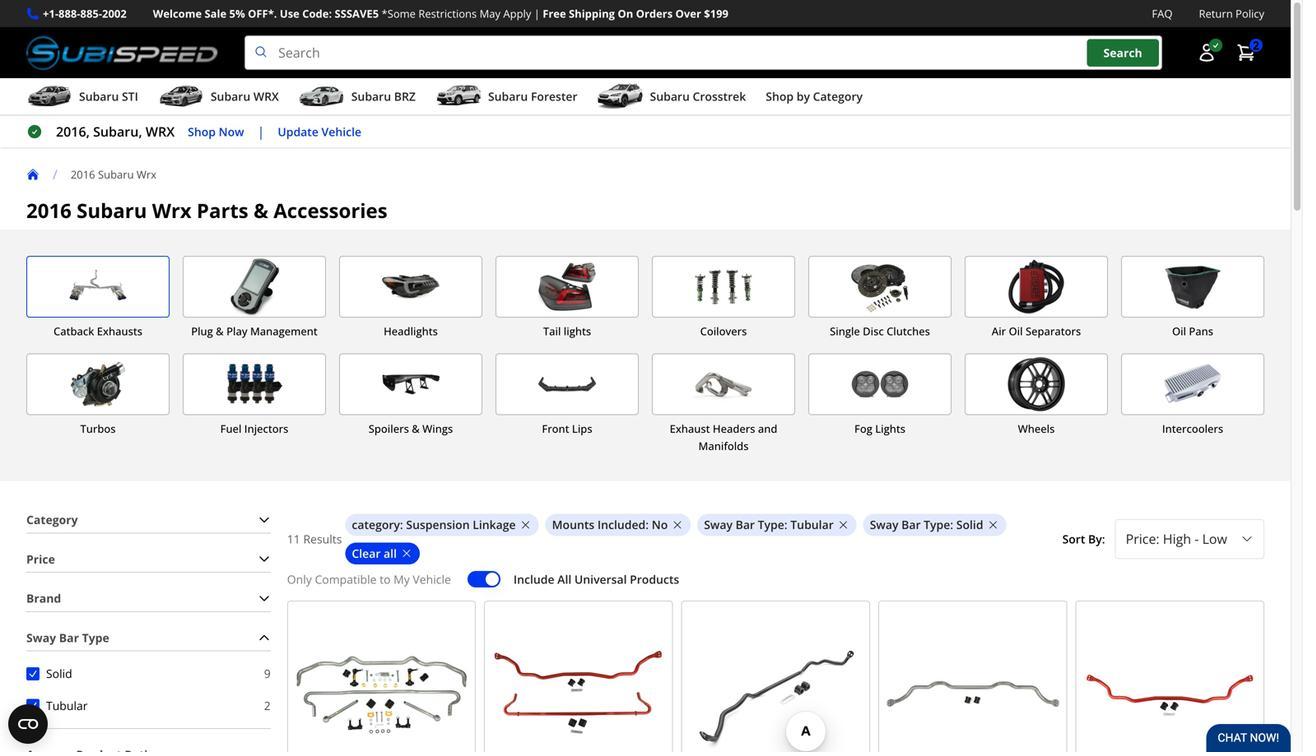 Task type: vqa. For each thing, say whether or not it's contained in the screenshot.


Task type: locate. For each thing, give the bounding box(es) containing it.
over
[[676, 6, 701, 21]]

2 horizontal spatial sway
[[870, 517, 899, 533]]

shop inside "link"
[[188, 124, 216, 139]]

shop inside dropdown button
[[766, 89, 794, 104]]

wrx up update
[[254, 89, 279, 104]]

0 horizontal spatial tubular
[[46, 698, 88, 714]]

wrx down the subaru,
[[137, 167, 156, 182]]

cobb subaru front sway bar 24mm - 2 position adjustable - 2015-2021 subaru wrx image
[[689, 609, 863, 753]]

1 horizontal spatial oil
[[1173, 324, 1187, 339]]

bar inside dropdown button
[[59, 630, 79, 646]]

subaru sti
[[79, 89, 138, 104]]

1 horizontal spatial tubular
[[791, 517, 834, 533]]

0 vertical spatial 2016
[[71, 167, 95, 182]]

0 horizontal spatial oil
[[1009, 324, 1023, 339]]

0 horizontal spatial bar
[[59, 630, 79, 646]]

2 button
[[1229, 36, 1265, 69]]

exhausts
[[97, 324, 142, 339]]

by
[[797, 89, 810, 104]]

1 vertical spatial wrx
[[152, 197, 192, 224]]

shop for shop now
[[188, 124, 216, 139]]

headlights image
[[340, 257, 482, 317]]

1 horizontal spatial |
[[534, 6, 540, 21]]

oil pans button
[[1122, 256, 1265, 340]]

category up price
[[26, 512, 78, 528]]

wrx
[[254, 89, 279, 104], [146, 123, 175, 141]]

0 vertical spatial wrx
[[137, 167, 156, 182]]

sway for sway bar type : tubular
[[704, 517, 733, 533]]

1 vertical spatial &
[[216, 324, 224, 339]]

subaru left forester
[[488, 89, 528, 104]]

+1-888-885-2002
[[43, 6, 127, 21]]

2016 subaru wrx link
[[71, 167, 170, 182]]

subaru left brz
[[351, 89, 391, 104]]

vehicle down subaru brz dropdown button
[[322, 124, 362, 139]]

search input field
[[245, 36, 1163, 70]]

eibach anti roll 25mm front sway bar kit - 2015+ wrx image
[[1083, 609, 1257, 753]]

clear
[[352, 546, 381, 561]]

shop left by
[[766, 89, 794, 104]]

turbos button
[[26, 353, 170, 455]]

category : suspension linkage
[[352, 517, 516, 533]]

intercoolers image
[[1122, 354, 1264, 414]]

2 oil from the left
[[1173, 324, 1187, 339]]

4 subaru from the left
[[488, 89, 528, 104]]

subaru forester
[[488, 89, 578, 104]]

subaru for subaru forester
[[488, 89, 528, 104]]

wrx left parts
[[152, 197, 192, 224]]

Solid button
[[26, 668, 40, 681]]

air oil separators
[[992, 324, 1081, 339]]

subaru right a subaru crosstrek thumbnail image
[[650, 89, 690, 104]]

1 horizontal spatial &
[[254, 197, 268, 224]]

a subaru brz thumbnail image image
[[299, 84, 345, 109]]

welcome sale 5% off*. use code: sssave5 *some restrictions may apply | free shipping on orders over $199
[[153, 6, 729, 21]]

0 horizontal spatial &
[[216, 324, 224, 339]]

2 : from the left
[[646, 517, 649, 533]]

subaru brz
[[351, 89, 416, 104]]

subaru,
[[93, 123, 142, 141]]

1 horizontal spatial solid
[[957, 517, 984, 533]]

clear all
[[352, 546, 397, 561]]

0 horizontal spatial type
[[82, 630, 109, 646]]

coilovers button
[[652, 256, 795, 340]]

category
[[26, 512, 78, 528], [352, 517, 400, 533]]

2 horizontal spatial &
[[412, 421, 420, 436]]

wrx down a subaru wrx thumbnail image
[[146, 123, 175, 141]]

sway inside dropdown button
[[26, 630, 56, 646]]

all
[[558, 572, 572, 587]]

headlights
[[384, 324, 438, 339]]

front
[[542, 421, 569, 436]]

a subaru wrx thumbnail image image
[[158, 84, 204, 109]]

fuel injectors image
[[184, 354, 325, 414]]

free
[[543, 6, 566, 21]]

0 vertical spatial 2
[[1253, 37, 1260, 53]]

bar for solid
[[902, 517, 921, 533]]

injectors
[[244, 421, 289, 436]]

whiteline front and rear sway bar kit w/endlinks - 2015-2021 subaru wrx image
[[295, 609, 469, 753]]

turbos
[[80, 421, 116, 436]]

solid
[[957, 517, 984, 533], [46, 666, 72, 682]]

2 horizontal spatial bar
[[902, 517, 921, 533]]

oil right air
[[1009, 324, 1023, 339]]

subaru left sti
[[79, 89, 119, 104]]

subaru for 2016 subaru wrx
[[98, 167, 134, 182]]

0 horizontal spatial solid
[[46, 666, 72, 682]]

sti
[[122, 89, 138, 104]]

1 vertical spatial vehicle
[[413, 572, 451, 587]]

category for category : suspension linkage
[[352, 517, 400, 533]]

:
[[400, 517, 403, 533], [646, 517, 649, 533], [785, 517, 788, 533], [951, 517, 954, 533]]

pans
[[1189, 324, 1214, 339]]

2 horizontal spatial type
[[924, 517, 951, 533]]

1 horizontal spatial category
[[352, 517, 400, 533]]

sway bar type : tubular
[[704, 517, 834, 533]]

| right "now" at the left of page
[[257, 123, 265, 141]]

1 horizontal spatial wrx
[[254, 89, 279, 104]]

1 vertical spatial tubular
[[46, 698, 88, 714]]

subaru for subaru crosstrek
[[650, 89, 690, 104]]

/
[[53, 166, 58, 183]]

fog lights image
[[809, 354, 951, 414]]

Tubular button
[[26, 700, 40, 713]]

1 horizontal spatial type
[[758, 517, 785, 533]]

single disc clutches image
[[809, 257, 951, 317]]

intercoolers button
[[1122, 353, 1265, 455]]

and
[[758, 421, 778, 436]]

subaru down 2016, subaru, wrx
[[98, 167, 134, 182]]

oil left pans
[[1173, 324, 1187, 339]]

0 horizontal spatial vehicle
[[322, 124, 362, 139]]

catback exhausts
[[54, 324, 142, 339]]

2 subaru from the left
[[211, 89, 251, 104]]

1 horizontal spatial 2
[[1253, 37, 1260, 53]]

tail lights button
[[496, 256, 639, 340]]

oil
[[1009, 324, 1023, 339], [1173, 324, 1187, 339]]

update vehicle button
[[278, 122, 362, 141]]

& left play
[[216, 324, 224, 339]]

1 subaru from the left
[[79, 89, 119, 104]]

plug & play management image
[[184, 257, 325, 317]]

update vehicle
[[278, 124, 362, 139]]

0 vertical spatial subaru
[[98, 167, 134, 182]]

1 vertical spatial shop
[[188, 124, 216, 139]]

0 horizontal spatial category
[[26, 512, 78, 528]]

Select... button
[[1115, 520, 1265, 559]]

wrx for 2016 subaru wrx parts & accessories
[[152, 197, 192, 224]]

0 horizontal spatial |
[[257, 123, 265, 141]]

category inside category dropdown button
[[26, 512, 78, 528]]

2 down 9
[[264, 698, 271, 714]]

subaru
[[79, 89, 119, 104], [211, 89, 251, 104], [351, 89, 391, 104], [488, 89, 528, 104], [650, 89, 690, 104]]

1 horizontal spatial sway
[[704, 517, 733, 533]]

& right parts
[[254, 197, 268, 224]]

2016 right the /
[[71, 167, 95, 182]]

& left wings
[[412, 421, 420, 436]]

shop
[[766, 89, 794, 104], [188, 124, 216, 139]]

4 : from the left
[[951, 517, 954, 533]]

1 horizontal spatial bar
[[736, 517, 755, 533]]

wheels
[[1018, 421, 1055, 436]]

subaru down 2016 subaru wrx
[[77, 197, 147, 224]]

vehicle inside button
[[322, 124, 362, 139]]

category up clear all
[[352, 517, 400, 533]]

5 subaru from the left
[[650, 89, 690, 104]]

shop for shop by category
[[766, 89, 794, 104]]

2 vertical spatial &
[[412, 421, 420, 436]]

exhaust headers and manifolds button
[[652, 353, 795, 455]]

forester
[[531, 89, 578, 104]]

spoilers & wings image
[[340, 354, 482, 414]]

subispeed logo image
[[26, 36, 218, 70]]

sale
[[205, 6, 227, 21]]

0 vertical spatial solid
[[957, 517, 984, 533]]

2 down policy
[[1253, 37, 1260, 53]]

| left "free"
[[534, 6, 540, 21]]

now
[[219, 124, 244, 139]]

brz
[[394, 89, 416, 104]]

apply
[[503, 6, 531, 21]]

1 vertical spatial 2016
[[26, 197, 72, 224]]

2016,
[[56, 123, 90, 141]]

bar for tubular
[[736, 517, 755, 533]]

0 vertical spatial vehicle
[[322, 124, 362, 139]]

sway
[[704, 517, 733, 533], [870, 517, 899, 533], [26, 630, 56, 646]]

brand button
[[26, 586, 271, 612]]

a subaru sti thumbnail image image
[[26, 84, 72, 109]]

vehicle
[[322, 124, 362, 139], [413, 572, 451, 587]]

clutches
[[887, 324, 930, 339]]

1 vertical spatial subaru
[[77, 197, 147, 224]]

plug
[[191, 324, 213, 339]]

+1-
[[43, 6, 59, 21]]

0 vertical spatial |
[[534, 6, 540, 21]]

0 horizontal spatial sway
[[26, 630, 56, 646]]

headers
[[713, 421, 756, 436]]

linkage
[[473, 517, 516, 533]]

subaru up "now" at the left of page
[[211, 89, 251, 104]]

5%
[[229, 6, 245, 21]]

front lips button
[[496, 353, 639, 455]]

play
[[227, 324, 248, 339]]

1 horizontal spatial shop
[[766, 89, 794, 104]]

1 vertical spatial wrx
[[146, 123, 175, 141]]

1 vertical spatial 2
[[264, 698, 271, 714]]

sway bar type
[[26, 630, 109, 646]]

lights
[[564, 324, 591, 339]]

shop left "now" at the left of page
[[188, 124, 216, 139]]

subaru crosstrek
[[650, 89, 746, 104]]

0 vertical spatial tubular
[[791, 517, 834, 533]]

wrx for 2016 subaru wrx
[[137, 167, 156, 182]]

2016 down the /
[[26, 197, 72, 224]]

0 horizontal spatial shop
[[188, 124, 216, 139]]

0 vertical spatial shop
[[766, 89, 794, 104]]

vehicle right the my
[[413, 572, 451, 587]]

type inside dropdown button
[[82, 630, 109, 646]]

& for plug
[[216, 324, 224, 339]]

a subaru forester thumbnail image image
[[436, 84, 482, 109]]

1 : from the left
[[400, 517, 403, 533]]

2016
[[71, 167, 95, 182], [26, 197, 72, 224]]

0 vertical spatial wrx
[[254, 89, 279, 104]]

3 subaru from the left
[[351, 89, 391, 104]]

2016 subaru wrx
[[71, 167, 156, 182]]

type for solid
[[924, 517, 951, 533]]

lips
[[572, 421, 593, 436]]

&
[[254, 197, 268, 224], [216, 324, 224, 339], [412, 421, 420, 436]]



Task type: describe. For each thing, give the bounding box(es) containing it.
2016 for 2016 subaru wrx parts & accessories
[[26, 197, 72, 224]]

my
[[394, 572, 410, 587]]

2016 subaru wrx parts & accessories
[[26, 197, 388, 224]]

a subaru crosstrek thumbnail image image
[[597, 84, 644, 109]]

manifolds
[[699, 439, 749, 454]]

2016 for 2016 subaru wrx
[[71, 167, 95, 182]]

$199
[[704, 6, 729, 21]]

front lips
[[542, 421, 593, 436]]

subaru crosstrek button
[[597, 82, 746, 115]]

include all universal products
[[514, 572, 680, 587]]

wheels image
[[966, 354, 1108, 414]]

only
[[287, 572, 312, 587]]

11
[[287, 531, 300, 547]]

*some
[[382, 6, 416, 21]]

shipping
[[569, 6, 615, 21]]

888-
[[59, 6, 80, 21]]

wrx inside dropdown button
[[254, 89, 279, 104]]

management
[[250, 324, 318, 339]]

sway bar type button
[[26, 626, 271, 651]]

whiteline 26mm front sway bar - 2015-2021 subaru wrx image
[[886, 609, 1060, 753]]

plug & play management
[[191, 324, 318, 339]]

sway for sway bar type
[[26, 630, 56, 646]]

welcome
[[153, 6, 202, 21]]

spoilers
[[369, 421, 409, 436]]

coilovers
[[700, 324, 747, 339]]

3 : from the left
[[785, 517, 788, 533]]

fog
[[855, 421, 873, 436]]

tail
[[543, 324, 561, 339]]

open widget image
[[8, 705, 48, 744]]

button image
[[1197, 43, 1217, 63]]

single disc clutches
[[830, 324, 930, 339]]

fog lights
[[855, 421, 906, 436]]

select... image
[[1241, 533, 1254, 546]]

shop by category
[[766, 89, 863, 104]]

all
[[384, 546, 397, 561]]

category for category
[[26, 512, 78, 528]]

off*.
[[248, 6, 277, 21]]

mounts
[[552, 517, 595, 533]]

search button
[[1087, 39, 1159, 67]]

separators
[[1026, 324, 1081, 339]]

price button
[[26, 547, 271, 572]]

search
[[1104, 45, 1143, 60]]

disc
[[863, 324, 884, 339]]

subaru for subaru sti
[[79, 89, 119, 104]]

results
[[303, 531, 342, 547]]

0 horizontal spatial wrx
[[146, 123, 175, 141]]

return policy
[[1199, 6, 1265, 21]]

air oil separators button
[[965, 256, 1108, 340]]

plug & play management button
[[183, 256, 326, 340]]

exhaust headers and manifolds image
[[653, 354, 795, 414]]

price
[[26, 552, 55, 567]]

1 vertical spatial solid
[[46, 666, 72, 682]]

no
[[652, 517, 668, 533]]

subaru wrx button
[[158, 82, 279, 115]]

fuel injectors
[[220, 421, 289, 436]]

include
[[514, 572, 555, 587]]

fog lights button
[[809, 353, 952, 455]]

1 horizontal spatial vehicle
[[413, 572, 451, 587]]

home image
[[26, 168, 40, 181]]

eibach anti roll front and rear sway bar kit - 2015+ wrx image
[[492, 609, 666, 753]]

subaru brz button
[[299, 82, 416, 115]]

air
[[992, 324, 1006, 339]]

included
[[598, 517, 646, 533]]

& for spoilers
[[412, 421, 420, 436]]

sort
[[1063, 531, 1086, 547]]

1 oil from the left
[[1009, 324, 1023, 339]]

sway bar type : solid
[[870, 517, 984, 533]]

category
[[813, 89, 863, 104]]

return policy link
[[1199, 5, 1265, 22]]

brand
[[26, 591, 61, 606]]

front lips image
[[497, 354, 638, 414]]

2 inside 2 button
[[1253, 37, 1260, 53]]

1 vertical spatial |
[[257, 123, 265, 141]]

crosstrek
[[693, 89, 746, 104]]

subaru for subaru wrx
[[211, 89, 251, 104]]

category button
[[26, 508, 271, 533]]

coilovers image
[[653, 257, 795, 317]]

tail lights
[[543, 324, 591, 339]]

universal
[[575, 572, 627, 587]]

fuel injectors button
[[183, 353, 326, 455]]

accessories
[[274, 197, 388, 224]]

shop now link
[[188, 122, 244, 141]]

type for tubular
[[758, 517, 785, 533]]

fuel
[[220, 421, 242, 436]]

0 horizontal spatial 2
[[264, 698, 271, 714]]

policy
[[1236, 6, 1265, 21]]

parts
[[197, 197, 248, 224]]

sort by:
[[1063, 531, 1106, 547]]

catback exhausts image
[[27, 257, 169, 317]]

subaru wrx
[[211, 89, 279, 104]]

0 vertical spatial &
[[254, 197, 268, 224]]

products
[[630, 572, 680, 587]]

tail lights image
[[497, 257, 638, 317]]

subaru for subaru brz
[[351, 89, 391, 104]]

turbos image
[[27, 354, 169, 414]]

exhaust headers and manifolds
[[670, 421, 778, 454]]

use
[[280, 6, 300, 21]]

restrictions
[[419, 6, 477, 21]]

2016, subaru, wrx
[[56, 123, 175, 141]]

air oil separators image
[[966, 257, 1108, 317]]

catback
[[54, 324, 94, 339]]

wings
[[423, 421, 453, 436]]

spoilers & wings button
[[339, 353, 483, 455]]

9
[[264, 666, 271, 682]]

subaru for 2016 subaru wrx parts & accessories
[[77, 197, 147, 224]]

sway for sway bar type : solid
[[870, 517, 899, 533]]

oil pans image
[[1122, 257, 1264, 317]]

suspension
[[406, 517, 470, 533]]



